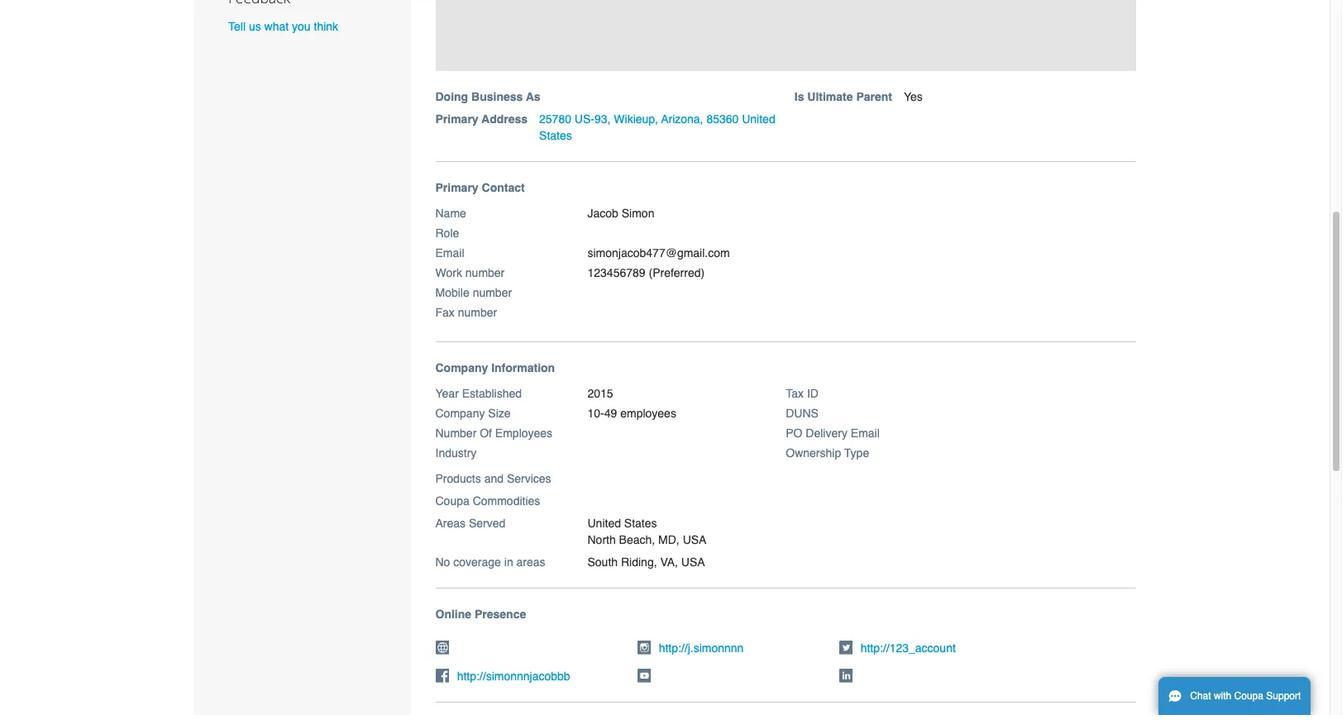 Task type: locate. For each thing, give the bounding box(es) containing it.
usa right md,
[[683, 533, 707, 546]]

email
[[435, 246, 464, 259], [851, 426, 880, 440]]

1 company from the top
[[435, 361, 488, 374]]

year
[[435, 387, 459, 400]]

usa right va,
[[681, 556, 705, 569]]

0 vertical spatial number
[[466, 266, 505, 279]]

0 vertical spatial united
[[742, 112, 776, 125]]

(preferred)
[[649, 266, 705, 279]]

0 horizontal spatial united
[[588, 517, 621, 530]]

arizona,
[[661, 112, 703, 125]]

services
[[507, 472, 551, 485]]

coverage
[[454, 556, 501, 569]]

jacob simon
[[588, 206, 655, 220]]

employees
[[495, 426, 553, 440]]

usa
[[683, 533, 707, 546], [681, 556, 705, 569]]

chat with coupa support button
[[1159, 677, 1311, 715]]

united
[[742, 112, 776, 125], [588, 517, 621, 530]]

background image
[[435, 0, 1137, 71]]

email up work
[[435, 246, 464, 259]]

0 horizontal spatial states
[[539, 129, 572, 142]]

id
[[807, 387, 819, 400]]

1 vertical spatial coupa
[[1235, 691, 1264, 702]]

parent
[[856, 90, 893, 103]]

1 primary from the top
[[435, 112, 479, 125]]

role
[[435, 226, 459, 240]]

wikieup,
[[614, 112, 658, 125]]

number down mobile
[[458, 306, 497, 319]]

south riding, va, usa
[[588, 556, 705, 569]]

states up beach,
[[624, 517, 657, 530]]

simonjacob477@gmail.com
[[588, 246, 730, 259]]

states down 25780
[[539, 129, 572, 142]]

is ultimate parent
[[795, 90, 893, 103]]

beach,
[[619, 533, 655, 546]]

1 horizontal spatial coupa
[[1235, 691, 1264, 702]]

you
[[292, 20, 311, 33]]

number down work number
[[473, 286, 512, 299]]

primary
[[435, 112, 479, 125], [435, 181, 479, 194]]

email up type
[[851, 426, 880, 440]]

think
[[314, 20, 338, 33]]

company
[[435, 361, 488, 374], [435, 407, 485, 420]]

served
[[469, 517, 506, 530]]

address
[[482, 112, 528, 125]]

primary contact
[[435, 181, 525, 194]]

areas
[[435, 517, 466, 530]]

0 vertical spatial states
[[539, 129, 572, 142]]

po
[[786, 426, 803, 440]]

no
[[435, 556, 450, 569]]

company up the number
[[435, 407, 485, 420]]

in
[[504, 556, 513, 569]]

tax id duns po delivery email ownership type
[[786, 387, 880, 460]]

and
[[484, 472, 504, 485]]

tax
[[786, 387, 804, 400]]

1 vertical spatial primary
[[435, 181, 479, 194]]

established
[[462, 387, 522, 400]]

banner
[[430, 0, 1154, 162]]

primary inside banner
[[435, 112, 479, 125]]

1 horizontal spatial states
[[624, 517, 657, 530]]

south
[[588, 556, 618, 569]]

0 vertical spatial primary
[[435, 112, 479, 125]]

number for work number
[[466, 266, 505, 279]]

2 primary from the top
[[435, 181, 479, 194]]

as
[[526, 90, 541, 103]]

0 horizontal spatial email
[[435, 246, 464, 259]]

0 vertical spatial coupa
[[435, 494, 470, 508]]

http://123_account link
[[861, 642, 956, 655]]

chat
[[1190, 691, 1211, 702]]

areas served
[[435, 517, 506, 530]]

united right 85360
[[742, 112, 776, 125]]

delivery
[[806, 426, 848, 440]]

jacob
[[588, 206, 619, 220]]

business
[[472, 90, 523, 103]]

2 vertical spatial number
[[458, 306, 497, 319]]

primary down doing
[[435, 112, 479, 125]]

tell us what you think
[[228, 20, 338, 33]]

1 horizontal spatial email
[[851, 426, 880, 440]]

1 horizontal spatial united
[[742, 112, 776, 125]]

http://simonnnjacobbb link
[[457, 670, 570, 683]]

http://simonnnjacobbb
[[457, 670, 570, 683]]

company up year
[[435, 361, 488, 374]]

coupa inside button
[[1235, 691, 1264, 702]]

1 vertical spatial company
[[435, 407, 485, 420]]

0 horizontal spatial coupa
[[435, 494, 470, 508]]

doing business as
[[435, 90, 541, 103]]

states
[[539, 129, 572, 142], [624, 517, 657, 530]]

number of employees
[[435, 426, 553, 440]]

1 vertical spatial united
[[588, 517, 621, 530]]

0 vertical spatial company
[[435, 361, 488, 374]]

1 vertical spatial states
[[624, 517, 657, 530]]

commodities
[[473, 494, 540, 508]]

1 vertical spatial email
[[851, 426, 880, 440]]

number
[[466, 266, 505, 279], [473, 286, 512, 299], [458, 306, 497, 319]]

coupa right with
[[1235, 691, 1264, 702]]

size
[[488, 407, 511, 420]]

products and services
[[435, 472, 551, 485]]

united up north
[[588, 517, 621, 530]]

number for mobile number fax number
[[473, 286, 512, 299]]

chat with coupa support
[[1190, 691, 1301, 702]]

primary up name
[[435, 181, 479, 194]]

us-
[[575, 112, 595, 125]]

coupa up areas
[[435, 494, 470, 508]]

1 vertical spatial number
[[473, 286, 512, 299]]

coupa
[[435, 494, 470, 508], [1235, 691, 1264, 702]]

us
[[249, 20, 261, 33]]

1 vertical spatial usa
[[681, 556, 705, 569]]

number up the mobile number fax number
[[466, 266, 505, 279]]

yes
[[904, 90, 923, 103]]

2 company from the top
[[435, 407, 485, 420]]

states inside united states north beach, md, usa
[[624, 517, 657, 530]]

online
[[435, 608, 472, 621]]

duns
[[786, 407, 819, 420]]

number
[[435, 426, 477, 440]]

0 vertical spatial usa
[[683, 533, 707, 546]]

49
[[604, 407, 617, 420]]

riding,
[[621, 556, 657, 569]]

company for company information
[[435, 361, 488, 374]]

va,
[[660, 556, 678, 569]]



Task type: describe. For each thing, give the bounding box(es) containing it.
http://j.simonnnn
[[659, 642, 744, 655]]

contact
[[482, 181, 525, 194]]

85360
[[707, 112, 739, 125]]

united inside united states north beach, md, usa
[[588, 517, 621, 530]]

93,
[[595, 112, 611, 125]]

10-
[[588, 407, 604, 420]]

usa inside united states north beach, md, usa
[[683, 533, 707, 546]]

mobile number fax number
[[435, 286, 512, 319]]

25780 us-93, wikieup, arizona, 85360 united states link
[[539, 112, 776, 142]]

employees
[[621, 407, 677, 420]]

email inside "tax id duns po delivery email ownership type"
[[851, 426, 880, 440]]

primary for primary contact
[[435, 181, 479, 194]]

is
[[795, 90, 804, 103]]

http://123_account
[[861, 642, 956, 655]]

company information
[[435, 361, 555, 374]]

10-49 employees
[[588, 407, 677, 420]]

coupa commodities
[[435, 494, 540, 508]]

type
[[844, 446, 869, 460]]

123456789
[[588, 266, 646, 279]]

2015
[[588, 387, 613, 400]]

25780 us-93, wikieup, arizona, 85360 united states
[[539, 112, 776, 142]]

states inside 25780 us-93, wikieup, arizona, 85360 united states
[[539, 129, 572, 142]]

0 vertical spatial email
[[435, 246, 464, 259]]

of
[[480, 426, 492, 440]]

united inside 25780 us-93, wikieup, arizona, 85360 united states
[[742, 112, 776, 125]]

primary address
[[435, 112, 528, 125]]

company size
[[435, 407, 511, 420]]

tell us what you think button
[[228, 18, 338, 35]]

ownership
[[786, 446, 841, 460]]

products
[[435, 472, 481, 485]]

online presence
[[435, 608, 526, 621]]

25780
[[539, 112, 572, 125]]

mobile
[[435, 286, 470, 299]]

support
[[1267, 691, 1301, 702]]

presence
[[475, 608, 526, 621]]

md,
[[658, 533, 680, 546]]

no coverage in areas
[[435, 556, 546, 569]]

information
[[491, 361, 555, 374]]

doing
[[435, 90, 468, 103]]

with
[[1214, 691, 1232, 702]]

http://j.simonnnn link
[[659, 642, 744, 655]]

company for company size
[[435, 407, 485, 420]]

year established
[[435, 387, 522, 400]]

simon
[[622, 206, 655, 220]]

123456789 (preferred)
[[588, 266, 705, 279]]

fax
[[435, 306, 455, 319]]

banner containing doing business as
[[430, 0, 1154, 162]]

areas
[[517, 556, 546, 569]]

united states north beach, md, usa
[[588, 517, 707, 546]]

north
[[588, 533, 616, 546]]

industry
[[435, 446, 477, 460]]

name
[[435, 206, 466, 220]]

ultimate
[[808, 90, 853, 103]]

what
[[264, 20, 289, 33]]

primary for primary address
[[435, 112, 479, 125]]

tell
[[228, 20, 246, 33]]

work
[[435, 266, 462, 279]]

work number
[[435, 266, 505, 279]]



Task type: vqa. For each thing, say whether or not it's contained in the screenshot.


